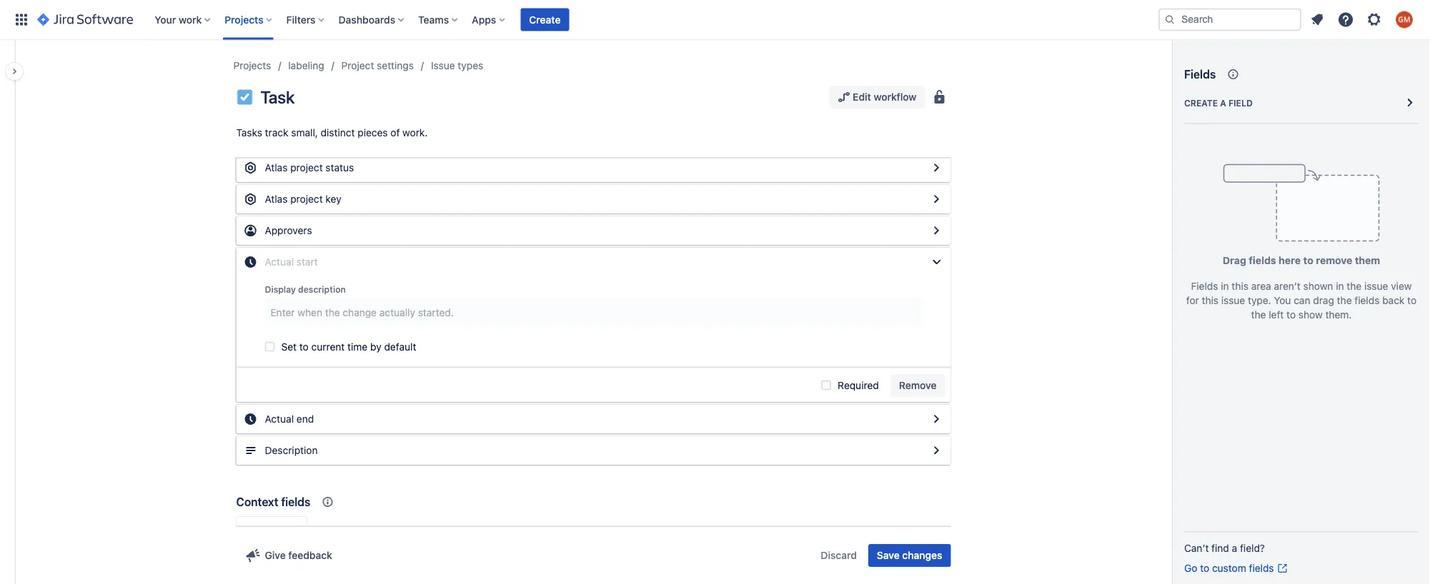 Task type: locate. For each thing, give the bounding box(es) containing it.
end
[[297, 414, 314, 425]]

help image
[[1338, 11, 1355, 28]]

open field configuration image inside description button
[[928, 443, 946, 460]]

default
[[384, 341, 416, 353]]

type.
[[1248, 295, 1272, 307]]

work.
[[403, 127, 428, 139]]

project left key
[[290, 193, 323, 205]]

the down them
[[1347, 281, 1362, 292]]

open field configuration image inside actual end button
[[928, 411, 946, 428]]

0 horizontal spatial a
[[1221, 98, 1227, 108]]

0 horizontal spatial in
[[1221, 281, 1230, 292]]

back
[[1383, 295, 1405, 307]]

fields inside fields in this area aren't shown in the issue view for this issue type. you can drag the fields back to the left to show them.
[[1192, 281, 1219, 292]]

drag
[[1223, 255, 1247, 267]]

fields left this link will be opened in a new tab "icon"
[[1249, 563, 1275, 575]]

1 horizontal spatial this
[[1232, 281, 1249, 292]]

them.
[[1326, 309, 1352, 321]]

atlas for atlas project status
[[265, 162, 288, 174]]

1 horizontal spatial a
[[1232, 543, 1238, 555]]

fields left back
[[1355, 295, 1380, 307]]

your
[[155, 14, 176, 25]]

projects button
[[220, 8, 278, 31]]

your work
[[155, 14, 202, 25]]

1 in from the left
[[1221, 281, 1230, 292]]

can't
[[1185, 543, 1209, 555]]

2 atlas from the top
[[265, 193, 288, 205]]

labeling link
[[288, 57, 324, 74]]

the down type.
[[1252, 309, 1267, 321]]

0 vertical spatial create
[[529, 14, 561, 25]]

1 vertical spatial create
[[1185, 98, 1218, 108]]

atlas down 'track'
[[265, 162, 288, 174]]

a
[[1221, 98, 1227, 108], [1232, 543, 1238, 555]]

a left field
[[1221, 98, 1227, 108]]

create left field
[[1185, 98, 1218, 108]]

this left area
[[1232, 281, 1249, 292]]

issue left type.
[[1222, 295, 1246, 307]]

Display description field
[[266, 300, 921, 326]]

project
[[290, 162, 323, 174], [290, 193, 323, 205]]

1 vertical spatial fields
[[1192, 281, 1219, 292]]

0 vertical spatial open field configuration image
[[928, 159, 946, 177]]

issue
[[431, 60, 455, 71]]

project
[[342, 60, 374, 71]]

open field configuration image inside atlas project key button
[[928, 191, 946, 208]]

projects inside the "projects" popup button
[[225, 14, 264, 25]]

description
[[298, 285, 346, 295]]

the
[[1347, 281, 1362, 292], [1338, 295, 1352, 307], [1252, 309, 1267, 321]]

this right for
[[1202, 295, 1219, 307]]

project for status
[[290, 162, 323, 174]]

1 vertical spatial atlas
[[265, 193, 288, 205]]

edit workflow
[[853, 91, 917, 103]]

1 horizontal spatial issue
[[1365, 281, 1389, 292]]

issue
[[1365, 281, 1389, 292], [1222, 295, 1246, 307]]

open field configuration image for actual end
[[928, 411, 946, 428]]

1 vertical spatial project
[[290, 193, 323, 205]]

fields left more information about the fields image on the right top
[[1185, 68, 1216, 81]]

0 vertical spatial this
[[1232, 281, 1249, 292]]

1 atlas from the top
[[265, 162, 288, 174]]

apps button
[[468, 8, 511, 31]]

fields left the more information about the context fields icon
[[281, 496, 311, 509]]

0 vertical spatial fields
[[1185, 68, 1216, 81]]

open field configuration image for key
[[928, 191, 946, 208]]

issue up back
[[1365, 281, 1389, 292]]

atlas
[[265, 162, 288, 174], [265, 193, 288, 205]]

to right left
[[1287, 309, 1296, 321]]

dashboards
[[339, 14, 395, 25]]

1 project from the top
[[290, 162, 323, 174]]

open field configuration image for status
[[928, 159, 946, 177]]

set to current time by default
[[281, 341, 416, 353]]

0 vertical spatial issue
[[1365, 281, 1389, 292]]

projects
[[225, 14, 264, 25], [233, 60, 271, 71]]

3 open field configuration image from the top
[[928, 222, 946, 240]]

fields
[[1185, 68, 1216, 81], [1192, 281, 1219, 292]]

jira software image
[[37, 11, 133, 28], [37, 11, 133, 28]]

0 vertical spatial actual
[[265, 256, 294, 268]]

2 in from the left
[[1336, 281, 1345, 292]]

0 vertical spatial a
[[1221, 98, 1227, 108]]

to right here
[[1304, 255, 1314, 267]]

area
[[1252, 281, 1272, 292]]

in
[[1221, 281, 1230, 292], [1336, 281, 1345, 292]]

remove
[[1316, 255, 1353, 267]]

close field configuration image
[[928, 254, 946, 271]]

appswitcher icon image
[[13, 11, 30, 28]]

2 open field configuration image from the top
[[928, 191, 946, 208]]

open field configuration image
[[928, 411, 946, 428], [928, 443, 946, 460]]

0 horizontal spatial create
[[529, 14, 561, 25]]

field
[[1229, 98, 1253, 108]]

in right shown
[[1336, 281, 1345, 292]]

projects link
[[233, 57, 271, 74]]

issue types link
[[431, 57, 484, 74]]

key
[[326, 193, 342, 205]]

1 vertical spatial actual
[[265, 414, 294, 425]]

1 horizontal spatial in
[[1336, 281, 1345, 292]]

actual end
[[265, 414, 314, 425]]

this link will be opened in a new tab image
[[1277, 563, 1289, 575]]

projects up projects link
[[225, 14, 264, 25]]

primary element
[[9, 0, 1159, 40]]

more information about the context fields image
[[319, 494, 336, 511]]

0 vertical spatial atlas
[[265, 162, 288, 174]]

open field configuration image
[[928, 159, 946, 177], [928, 191, 946, 208], [928, 222, 946, 240]]

2 open field configuration image from the top
[[928, 443, 946, 460]]

discard
[[821, 550, 857, 562]]

0 vertical spatial projects
[[225, 14, 264, 25]]

1 vertical spatial the
[[1338, 295, 1352, 307]]

actual for actual end
[[265, 414, 294, 425]]

create right the apps dropdown button
[[529, 14, 561, 25]]

filters
[[286, 14, 316, 25]]

fields for fields
[[1185, 68, 1216, 81]]

2 project from the top
[[290, 193, 323, 205]]

status
[[266, 526, 295, 538]]

start
[[297, 256, 318, 268]]

open field configuration image inside approvers button
[[928, 222, 946, 240]]

feedback
[[288, 550, 332, 562]]

open field configuration image for description
[[928, 443, 946, 460]]

status
[[326, 162, 354, 174]]

actual inside button
[[265, 414, 294, 425]]

banner
[[0, 0, 1431, 40]]

0 vertical spatial open field configuration image
[[928, 411, 946, 428]]

create
[[529, 14, 561, 25], [1185, 98, 1218, 108]]

give feedback
[[265, 550, 332, 562]]

actual left end
[[265, 414, 294, 425]]

to right go
[[1201, 563, 1210, 575]]

project up atlas project key
[[290, 162, 323, 174]]

by
[[370, 341, 382, 353]]

small,
[[291, 127, 318, 139]]

1 vertical spatial projects
[[233, 60, 271, 71]]

create inside "button"
[[529, 14, 561, 25]]

can
[[1294, 295, 1311, 307]]

create button
[[521, 8, 569, 31]]

distinct
[[321, 127, 355, 139]]

a right find
[[1232, 543, 1238, 555]]

search image
[[1165, 14, 1176, 25]]

1 vertical spatial issue
[[1222, 295, 1246, 307]]

1 vertical spatial open field configuration image
[[928, 191, 946, 208]]

notifications image
[[1309, 11, 1326, 28]]

1 open field configuration image from the top
[[928, 411, 946, 428]]

1 vertical spatial open field configuration image
[[928, 443, 946, 460]]

go to custom fields
[[1185, 563, 1275, 575]]

2 actual from the top
[[265, 414, 294, 425]]

1 open field configuration image from the top
[[928, 159, 946, 177]]

fields up for
[[1192, 281, 1219, 292]]

actual start
[[265, 256, 318, 268]]

fields
[[1249, 255, 1277, 267], [1355, 295, 1380, 307], [281, 496, 311, 509], [1249, 563, 1275, 575]]

atlas up "approvers"
[[265, 193, 288, 205]]

atlas project key button
[[236, 185, 951, 214]]

1 actual from the top
[[265, 256, 294, 268]]

project for key
[[290, 193, 323, 205]]

actual up "display"
[[265, 256, 294, 268]]

open field configuration image inside atlas project status button
[[928, 159, 946, 177]]

create a field
[[1185, 98, 1253, 108]]

labeling
[[288, 60, 324, 71]]

of
[[391, 127, 400, 139]]

changes
[[903, 550, 943, 562]]

create for create
[[529, 14, 561, 25]]

the up them. at the bottom right of page
[[1338, 295, 1352, 307]]

project settings
[[342, 60, 414, 71]]

2 vertical spatial open field configuration image
[[928, 222, 946, 240]]

1 horizontal spatial create
[[1185, 98, 1218, 108]]

projects up issue type icon
[[233, 60, 271, 71]]

0 vertical spatial the
[[1347, 281, 1362, 292]]

this
[[1232, 281, 1249, 292], [1202, 295, 1219, 307]]

in down drag
[[1221, 281, 1230, 292]]

0 vertical spatial project
[[290, 162, 323, 174]]

0 horizontal spatial this
[[1202, 295, 1219, 307]]

task
[[261, 87, 295, 107]]

context fields
[[236, 496, 311, 509]]

2 vertical spatial the
[[1252, 309, 1267, 321]]



Task type: describe. For each thing, give the bounding box(es) containing it.
pieces
[[358, 127, 388, 139]]

here
[[1279, 255, 1301, 267]]

fields up area
[[1249, 255, 1277, 267]]

context
[[236, 496, 278, 509]]

set
[[281, 341, 297, 353]]

no restrictions image
[[931, 89, 948, 106]]

projects for the "projects" popup button
[[225, 14, 264, 25]]

discard button
[[812, 545, 866, 568]]

1 vertical spatial this
[[1202, 295, 1219, 307]]

actual for actual start
[[265, 256, 294, 268]]

go
[[1185, 563, 1198, 575]]

description
[[265, 445, 318, 457]]

actual end button
[[236, 405, 951, 434]]

tasks
[[236, 127, 262, 139]]

for
[[1187, 295, 1200, 307]]

Search field
[[1159, 8, 1302, 31]]

settings
[[377, 60, 414, 71]]

edit workflow button
[[830, 86, 926, 109]]

drag
[[1314, 295, 1335, 307]]

sidebar navigation image
[[0, 57, 31, 86]]

required
[[838, 380, 879, 391]]

your work button
[[150, 8, 216, 31]]

display
[[265, 285, 296, 295]]

left
[[1269, 309, 1284, 321]]

issue types
[[431, 60, 484, 71]]

atlas project status
[[265, 162, 354, 174]]

give
[[265, 550, 286, 562]]

tasks track small, distinct pieces of work.
[[236, 127, 428, 139]]

workflow
[[874, 91, 917, 103]]

projects for projects link
[[233, 60, 271, 71]]

0 horizontal spatial issue
[[1222, 295, 1246, 307]]

save
[[877, 550, 900, 562]]

fields in this area aren't shown in the issue view for this issue type. you can drag the fields back to the left to show them.
[[1187, 281, 1417, 321]]

current
[[311, 341, 345, 353]]

remove
[[899, 380, 937, 391]]

custom
[[1213, 563, 1247, 575]]

remove button
[[891, 374, 946, 397]]

apps
[[472, 14, 496, 25]]

1 vertical spatial a
[[1232, 543, 1238, 555]]

shown
[[1304, 281, 1334, 292]]

banner containing your work
[[0, 0, 1431, 40]]

to down view
[[1408, 295, 1417, 307]]

atlas project key
[[265, 193, 342, 205]]

atlas for atlas project key
[[265, 193, 288, 205]]

approvers
[[265, 225, 312, 237]]

track
[[265, 127, 289, 139]]

fields inside fields in this area aren't shown in the issue view for this issue type. you can drag the fields back to the left to show them.
[[1355, 295, 1380, 307]]

teams button
[[414, 8, 463, 31]]

give feedback button
[[236, 545, 341, 568]]

project settings link
[[342, 57, 414, 74]]

them
[[1355, 255, 1381, 267]]

settings image
[[1366, 11, 1383, 28]]

time
[[348, 341, 368, 353]]

can't find a field?
[[1185, 543, 1265, 555]]

fields for fields in this area aren't shown in the issue view for this issue type. you can drag the fields back to the left to show them.
[[1192, 281, 1219, 292]]

drag fields here to remove them
[[1223, 255, 1381, 267]]

filters button
[[282, 8, 330, 31]]

you
[[1274, 295, 1292, 307]]

description button
[[236, 437, 951, 465]]

view
[[1391, 281, 1412, 292]]

aren't
[[1274, 281, 1301, 292]]

save changes
[[877, 550, 943, 562]]

more information about the fields image
[[1225, 66, 1242, 83]]

types
[[458, 60, 484, 71]]

create for create a field
[[1185, 98, 1218, 108]]

dashboards button
[[334, 8, 410, 31]]

field?
[[1241, 543, 1265, 555]]

show
[[1299, 309, 1323, 321]]

your profile and settings image
[[1396, 11, 1414, 28]]

save changes button
[[869, 545, 951, 568]]

go to custom fields link
[[1185, 562, 1289, 576]]

teams
[[418, 14, 449, 25]]

edit
[[853, 91, 871, 103]]

atlas project status button
[[236, 154, 951, 182]]

issue type icon image
[[236, 89, 253, 106]]

approvers button
[[236, 217, 951, 245]]

to right set
[[299, 341, 309, 353]]

work
[[179, 14, 202, 25]]

display description
[[265, 285, 346, 295]]



Task type: vqa. For each thing, say whether or not it's contained in the screenshot.
Normal Text POPUP BUTTON
no



